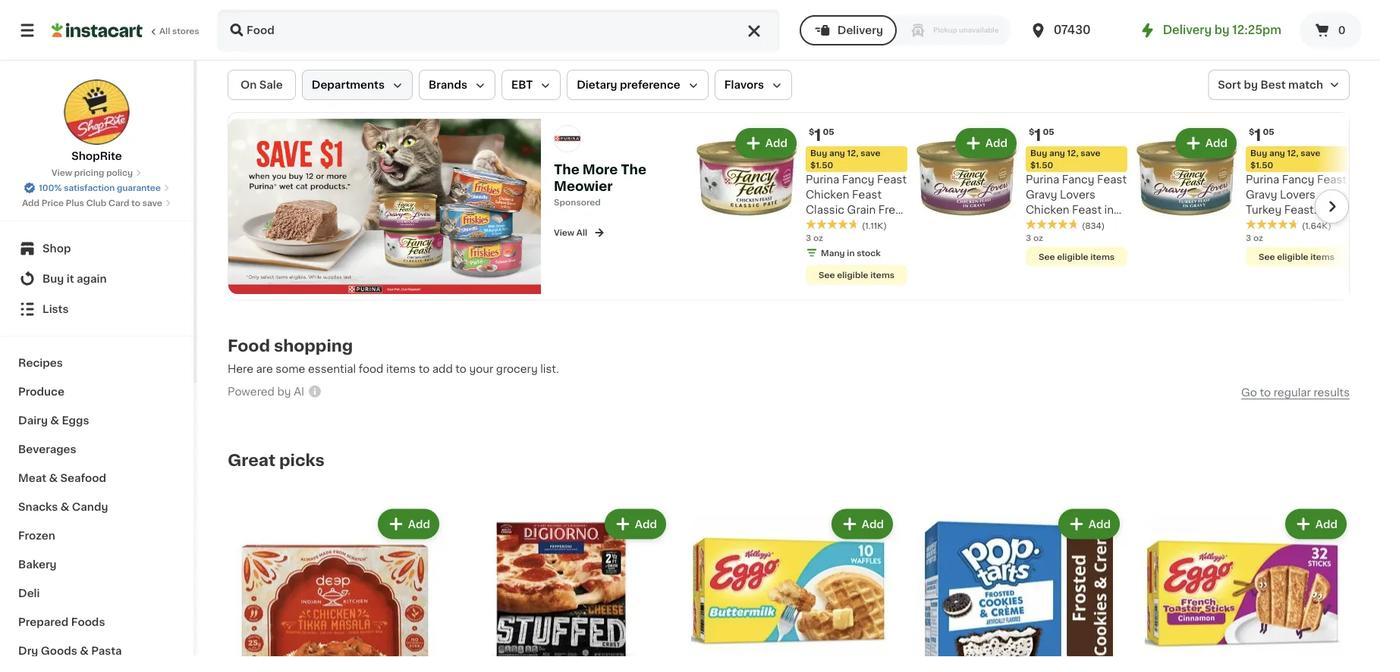 Task type: vqa. For each thing, say whether or not it's contained in the screenshot.
topmost 'Chicken'
yes



Task type: describe. For each thing, give the bounding box(es) containing it.
1 vertical spatial all
[[576, 229, 587, 237]]

oz for food
[[813, 234, 823, 242]]

grain
[[847, 205, 876, 215]]

07430
[[1054, 25, 1091, 36]]

3 for purina fancy feast gravy lovers turkey feast gourmet cat food in wet cat food gravy
[[1246, 234, 1251, 242]]

to inside button
[[1260, 388, 1271, 398]]

12:25pm
[[1232, 25, 1281, 36]]

$1.50 for purina fancy feast chicken feast classic grain free wet cat food pate
[[810, 161, 833, 170]]

by for sort
[[1244, 80, 1258, 90]]

view for view all
[[554, 229, 574, 237]]

ebt button
[[502, 70, 561, 100]]

on
[[241, 80, 257, 90]]

& for meat
[[49, 473, 58, 484]]

brands button
[[419, 70, 495, 100]]

policy
[[106, 169, 133, 177]]

buy it again
[[42, 274, 107, 285]]

see eligible items for in
[[1039, 253, 1115, 261]]

(1.11k)
[[862, 222, 887, 230]]

deli
[[18, 589, 40, 599]]

3 oz for purina fancy feast chicken feast classic grain free wet cat food pate
[[806, 234, 823, 242]]

buy any 12, save $1.50 for purina fancy feast gravy lovers chicken feast in gravy gourmet cat food in wet cat food gravy
[[1030, 149, 1101, 170]]

see eligible items button for cat
[[1246, 247, 1347, 267]]

12, for purina fancy feast gravy lovers chicken feast in gravy gourmet cat food in wet cat food gravy
[[1067, 149, 1079, 157]]

0 horizontal spatial eligible
[[837, 271, 868, 279]]

on sale button
[[228, 70, 296, 100]]

deli link
[[9, 580, 184, 608]]

buy for purina fancy feast gravy lovers chicken feast in gravy gourmet cat food in wet cat food gravy
[[1030, 149, 1047, 157]]

are
[[256, 364, 273, 374]]

your
[[469, 364, 493, 374]]

chicken inside purina fancy feast gravy lovers chicken feast in gravy gourmet cat food in wet cat food gravy
[[1026, 205, 1069, 215]]

instacart logo image
[[52, 21, 143, 39]]

purina fancy feast gravy lovers chicken feast in gravy gourmet cat food in wet cat food gravy
[[1026, 175, 1127, 261]]

buy it again link
[[9, 264, 184, 294]]

pasta
[[91, 646, 122, 657]]

pate
[[881, 220, 906, 231]]

in left stock
[[847, 249, 855, 257]]

best
[[1260, 80, 1286, 90]]

$ for purina fancy feast chicken feast classic grain free wet cat food pate
[[809, 128, 814, 136]]

buy for purina fancy feast chicken feast classic grain free wet cat food pate
[[810, 149, 827, 157]]

delivery button
[[800, 15, 897, 46]]

$ 1 05 for purina fancy feast gravy lovers turkey feast gourmet cat food in wet cat food gravy
[[1249, 127, 1274, 143]]

oz for cat
[[1033, 234, 1043, 242]]

fancy for turkey
[[1282, 175, 1314, 185]]

departments button
[[302, 70, 413, 100]]

buy any 12, save $1.50 for purina fancy feast chicken feast classic grain free wet cat food pate
[[810, 149, 880, 170]]

plus
[[66, 199, 84, 208]]

essential
[[308, 364, 356, 374]]

1 for purina fancy feast chicken feast classic grain free wet cat food pate
[[814, 127, 821, 143]]

add price plus club card to save link
[[22, 197, 171, 209]]

lists
[[42, 304, 69, 315]]

the more the meowier spo nsored
[[554, 164, 646, 207]]

shoprite
[[71, 151, 122, 162]]

flavors button
[[715, 70, 792, 100]]

food
[[359, 364, 383, 374]]

ebt
[[511, 80, 533, 90]]

all stores link
[[52, 9, 200, 52]]

many in stock
[[821, 249, 881, 257]]

(834)
[[1082, 222, 1105, 230]]

delivery by 12:25pm link
[[1139, 21, 1281, 39]]

regular
[[1274, 388, 1311, 398]]

dry goods & pasta
[[18, 646, 122, 657]]

grocery
[[496, 364, 538, 374]]

1 for purina fancy feast gravy lovers chicken feast in gravy gourmet cat food in wet cat food gravy
[[1034, 127, 1041, 143]]

100% satisfaction guarantee button
[[24, 179, 170, 194]]

frozen
[[18, 531, 55, 542]]

by for powered
[[277, 387, 291, 397]]

see eligible items button for in
[[1026, 247, 1127, 267]]

on sale
[[241, 80, 283, 90]]

gourmet inside purina fancy feast gravy lovers chicken feast in gravy gourmet cat food in wet cat food gravy
[[1060, 220, 1107, 231]]

some
[[276, 364, 305, 374]]

$ for purina fancy feast gravy lovers chicken feast in gravy gourmet cat food in wet cat food gravy
[[1029, 128, 1034, 136]]

save down guarantee
[[142, 199, 162, 208]]

food shopping
[[228, 338, 353, 354]]

$ 1 05 for purina fancy feast gravy lovers chicken feast in gravy gourmet cat food in wet cat food gravy
[[1029, 127, 1054, 143]]

any for purina fancy feast chicken feast classic grain free wet cat food pate
[[829, 149, 845, 157]]

in up (834)
[[1104, 205, 1114, 215]]

shopping
[[274, 338, 353, 354]]

add price plus club card to save
[[22, 199, 162, 208]]

shoprite logo image
[[63, 79, 130, 146]]

prepared foods link
[[9, 608, 184, 637]]

picks
[[279, 453, 325, 469]]

3 oz for purina fancy feast gravy lovers chicken feast in gravy gourmet cat food in wet cat food gravy
[[1026, 234, 1043, 242]]

ai
[[294, 387, 304, 397]]

3 oz for purina fancy feast gravy lovers turkey feast gourmet cat food in wet cat food gravy
[[1246, 234, 1263, 242]]

3 for purina fancy feast gravy lovers chicken feast in gravy gourmet cat food in wet cat food gravy
[[1026, 234, 1031, 242]]

in inside purina fancy feast gravy lovers turkey feast gourmet cat food in wet cat food gravy
[[1246, 235, 1255, 246]]

frozen link
[[9, 522, 184, 551]]

meowier
[[554, 180, 613, 193]]

0 button
[[1300, 12, 1362, 49]]

snacks & candy
[[18, 502, 108, 513]]

departments
[[312, 80, 385, 90]]

pricing
[[74, 169, 104, 177]]

great picks
[[228, 453, 325, 469]]

go to regular results
[[1241, 388, 1350, 398]]

1 the from the left
[[554, 164, 579, 176]]

in down (834)
[[1077, 235, 1087, 246]]

shoprite link
[[63, 79, 130, 164]]

nsored
[[571, 198, 601, 207]]

any for purina fancy feast gravy lovers chicken feast in gravy gourmet cat food in wet cat food gravy
[[1049, 149, 1065, 157]]

meat
[[18, 473, 46, 484]]

see for cat
[[1039, 253, 1055, 261]]

fancy for classic
[[842, 175, 874, 185]]

see eligible items for cat
[[1259, 253, 1335, 261]]

2 the from the left
[[621, 164, 646, 176]]

powered by ai
[[228, 387, 304, 397]]

purina for purina fancy feast gravy lovers chicken feast in gravy gourmet cat food in wet cat food gravy
[[1026, 175, 1059, 185]]

3 for purina fancy feast chicken feast classic grain free wet cat food pate
[[806, 234, 811, 242]]

eligible for cat
[[1277, 253, 1308, 261]]

add
[[432, 364, 453, 374]]

go to regular results button
[[1241, 387, 1350, 399]]

dietary
[[577, 80, 617, 90]]

here are some essential food items to add to your grocery list.
[[228, 364, 559, 374]]

great
[[228, 453, 276, 469]]

go
[[1241, 388, 1257, 398]]

to left add
[[419, 364, 430, 374]]

by for delivery
[[1214, 25, 1230, 36]]

05 for purina fancy feast chicken feast classic grain free wet cat food pate
[[823, 128, 834, 136]]

dry
[[18, 646, 38, 657]]

here
[[228, 364, 253, 374]]

lovers for chicken
[[1060, 190, 1096, 200]]

bakery
[[18, 560, 57, 571]]

buy for purina fancy feast gravy lovers turkey feast gourmet cat food in wet cat food gravy
[[1250, 149, 1267, 157]]

meat & seafood link
[[9, 464, 184, 493]]

sort
[[1218, 80, 1241, 90]]

club
[[86, 199, 106, 208]]

dietary preference
[[577, 80, 680, 90]]

dietary preference button
[[567, 70, 708, 100]]

brands
[[429, 80, 467, 90]]

$ for purina fancy feast gravy lovers turkey feast gourmet cat food in wet cat food gravy
[[1249, 128, 1254, 136]]

view all
[[554, 229, 587, 237]]



Task type: locate. For each thing, give the bounding box(es) containing it.
see eligible items
[[1039, 253, 1115, 261], [1259, 253, 1335, 261], [819, 271, 895, 279]]

3 3 from the left
[[1246, 234, 1251, 242]]

stock
[[857, 249, 881, 257]]

1 fancy from the left
[[842, 175, 874, 185]]

1 horizontal spatial $1.50
[[1030, 161, 1053, 170]]

items down the "(1.64k)"
[[1310, 253, 1335, 261]]

the up meowier
[[554, 164, 579, 176]]

3 $ from the left
[[1249, 128, 1254, 136]]

see
[[1039, 253, 1055, 261], [1259, 253, 1275, 261], [819, 271, 835, 279]]

1 horizontal spatial 12,
[[1067, 149, 1079, 157]]

buy any 12, save $1.50 up purina fancy feast chicken feast classic grain free wet cat food pate
[[810, 149, 880, 170]]

1 05 from the left
[[823, 128, 834, 136]]

2 horizontal spatial $
[[1249, 128, 1254, 136]]

05 for purina fancy feast gravy lovers chicken feast in gravy gourmet cat food in wet cat food gravy
[[1043, 128, 1054, 136]]

oz
[[813, 234, 823, 242], [1033, 234, 1043, 242], [1253, 234, 1263, 242]]

3 buy any 12, save $1.50 from the left
[[1250, 149, 1321, 170]]

2 horizontal spatial by
[[1244, 80, 1258, 90]]

gourmet
[[1060, 220, 1107, 231], [1246, 220, 1293, 231]]

1 horizontal spatial $ 1 05
[[1029, 127, 1054, 143]]

1 horizontal spatial see eligible items button
[[1026, 247, 1127, 267]]

2 horizontal spatial $ 1 05
[[1249, 127, 1274, 143]]

wet inside purina fancy feast gravy lovers chicken feast in gravy gourmet cat food in wet cat food gravy
[[1090, 235, 1111, 246]]

0 horizontal spatial view
[[52, 169, 72, 177]]

lists link
[[9, 294, 184, 325]]

more
[[582, 164, 618, 176]]

(1.64k)
[[1302, 222, 1331, 230]]

by right the "sort"
[[1244, 80, 1258, 90]]

delivery by 12:25pm
[[1163, 25, 1281, 36]]

view pricing policy
[[52, 169, 133, 177]]

save for purina fancy feast gravy lovers turkey feast gourmet cat food in wet cat food gravy
[[1301, 149, 1321, 157]]

results
[[1314, 388, 1350, 398]]

cat inside purina fancy feast chicken feast classic grain free wet cat food pate
[[830, 220, 849, 231]]

guarantee
[[117, 184, 161, 192]]

0 horizontal spatial see eligible items button
[[806, 265, 907, 285]]

12, for purina fancy feast chicken feast classic grain free wet cat food pate
[[847, 149, 859, 157]]

product group
[[693, 125, 907, 288], [913, 125, 1127, 270], [1134, 125, 1347, 270], [228, 506, 442, 658], [454, 506, 669, 658], [681, 506, 896, 658], [908, 506, 1123, 658], [1135, 506, 1350, 658]]

0 horizontal spatial 3 oz
[[806, 234, 823, 242]]

0 horizontal spatial wet
[[806, 220, 827, 231]]

0 horizontal spatial chicken
[[806, 190, 849, 200]]

the right more
[[621, 164, 646, 176]]

purina inside purina fancy feast chicken feast classic grain free wet cat food pate
[[806, 175, 839, 185]]

stores
[[172, 27, 199, 35]]

view for view pricing policy
[[52, 169, 72, 177]]

0 horizontal spatial buy any 12, save $1.50
[[810, 149, 880, 170]]

& inside 'link'
[[49, 473, 58, 484]]

3 any from the left
[[1269, 149, 1285, 157]]

1 vertical spatial view
[[554, 229, 574, 237]]

2 3 from the left
[[1026, 234, 1031, 242]]

1 gourmet from the left
[[1060, 220, 1107, 231]]

1 horizontal spatial view
[[554, 229, 574, 237]]

2 horizontal spatial see eligible items
[[1259, 253, 1335, 261]]

buy inside "link"
[[42, 274, 64, 285]]

$ 1 05 for purina fancy feast chicken feast classic grain free wet cat food pate
[[809, 127, 834, 143]]

in down turkey
[[1246, 235, 1255, 246]]

wet down classic
[[806, 220, 827, 231]]

2 oz from the left
[[1033, 234, 1043, 242]]

sale
[[259, 80, 283, 90]]

2 buy any 12, save $1.50 from the left
[[1030, 149, 1101, 170]]

buy any 12, save $1.50
[[810, 149, 880, 170], [1030, 149, 1101, 170], [1250, 149, 1321, 170]]

1 horizontal spatial wet
[[1090, 235, 1111, 246]]

wet inside purina fancy feast chicken feast classic grain free wet cat food pate
[[806, 220, 827, 231]]

by left 12:25pm at the top right
[[1214, 25, 1230, 36]]

any up turkey
[[1269, 149, 1285, 157]]

3 12, from the left
[[1287, 149, 1299, 157]]

eligible
[[1057, 253, 1088, 261], [1277, 253, 1308, 261], [837, 271, 868, 279]]

list.
[[540, 364, 559, 374]]

see eligible items button down the "(1.64k)"
[[1246, 247, 1347, 267]]

& left eggs
[[50, 416, 59, 426]]

1 for purina fancy feast gravy lovers turkey feast gourmet cat food in wet cat food gravy
[[1254, 127, 1261, 143]]

purina inside purina fancy feast gravy lovers chicken feast in gravy gourmet cat food in wet cat food gravy
[[1026, 175, 1059, 185]]

fancy up the "(1.64k)"
[[1282, 175, 1314, 185]]

100%
[[39, 184, 62, 192]]

free
[[878, 205, 902, 215]]

items down (834)
[[1090, 253, 1115, 261]]

2 gourmet from the left
[[1246, 220, 1293, 231]]

3 fancy from the left
[[1282, 175, 1314, 185]]

recipes
[[18, 358, 63, 369]]

3 05 from the left
[[1263, 128, 1274, 136]]

any for purina fancy feast gravy lovers turkey feast gourmet cat food in wet cat food gravy
[[1269, 149, 1285, 157]]

0 horizontal spatial 05
[[823, 128, 834, 136]]

3 1 from the left
[[1254, 127, 1261, 143]]

0 horizontal spatial delivery
[[837, 25, 883, 36]]

2 $ from the left
[[1029, 128, 1034, 136]]

0 horizontal spatial see
[[819, 271, 835, 279]]

0 vertical spatial all
[[159, 27, 170, 35]]

0 vertical spatial chicken
[[806, 190, 849, 200]]

1 horizontal spatial chicken
[[1026, 205, 1069, 215]]

0 horizontal spatial all
[[159, 27, 170, 35]]

2 horizontal spatial any
[[1269, 149, 1285, 157]]

items
[[1090, 253, 1115, 261], [1310, 253, 1335, 261], [870, 271, 895, 279], [386, 364, 416, 374]]

save up purina fancy feast gravy lovers chicken feast in gravy gourmet cat food in wet cat food gravy
[[1081, 149, 1101, 157]]

0 horizontal spatial see eligible items
[[819, 271, 895, 279]]

save for purina fancy feast gravy lovers chicken feast in gravy gourmet cat food in wet cat food gravy
[[1081, 149, 1101, 157]]

2 1 from the left
[[1034, 127, 1041, 143]]

1 horizontal spatial the
[[621, 164, 646, 176]]

fancy inside purina fancy feast gravy lovers chicken feast in gravy gourmet cat food in wet cat food gravy
[[1062, 175, 1094, 185]]

2 horizontal spatial oz
[[1253, 234, 1263, 242]]

0 horizontal spatial 3
[[806, 234, 811, 242]]

2 lovers from the left
[[1280, 190, 1316, 200]]

3 $1.50 from the left
[[1250, 161, 1273, 170]]

see eligible items button
[[1026, 247, 1127, 267], [1246, 247, 1347, 267], [806, 265, 907, 285]]

gourmet inside purina fancy feast gravy lovers turkey feast gourmet cat food in wet cat food gravy
[[1246, 220, 1293, 231]]

see eligible items down the "(1.64k)"
[[1259, 253, 1335, 261]]

all inside all stores link
[[159, 27, 170, 35]]

see eligible items button down (834)
[[1026, 247, 1127, 267]]

Best match Sort by field
[[1208, 70, 1350, 100]]

12, up purina fancy feast gravy lovers chicken feast in gravy gourmet cat food in wet cat food gravy
[[1067, 149, 1079, 157]]

delivery inside button
[[837, 25, 883, 36]]

07430 button
[[1029, 9, 1120, 52]]

1 3 from the left
[[806, 234, 811, 242]]

0 horizontal spatial gourmet
[[1060, 220, 1107, 231]]

eligible for in
[[1057, 253, 1088, 261]]

2 vertical spatial by
[[277, 387, 291, 397]]

see eligible items down many in stock on the right of the page
[[819, 271, 895, 279]]

items for purina fancy feast gravy lovers turkey feast gourmet cat food in wet cat food gravy
[[1310, 253, 1335, 261]]

2 horizontal spatial 1
[[1254, 127, 1261, 143]]

$1.50 for purina fancy feast gravy lovers turkey feast gourmet cat food in wet cat food gravy
[[1250, 161, 1273, 170]]

delivery for delivery by 12:25pm
[[1163, 25, 1212, 36]]

save up purina fancy feast gravy lovers turkey feast gourmet cat food in wet cat food gravy
[[1301, 149, 1321, 157]]

0 vertical spatial view
[[52, 169, 72, 177]]

to right add
[[455, 364, 467, 374]]

1 horizontal spatial 3 oz
[[1026, 234, 1043, 242]]

$1.50 up classic
[[810, 161, 833, 170]]

0 horizontal spatial fancy
[[842, 175, 874, 185]]

service type group
[[800, 15, 1011, 46]]

0 horizontal spatial 12,
[[847, 149, 859, 157]]

2 fancy from the left
[[1062, 175, 1094, 185]]

1 vertical spatial chicken
[[1026, 205, 1069, 215]]

preference
[[620, 80, 680, 90]]

3 oz
[[806, 234, 823, 242], [1026, 234, 1043, 242], [1246, 234, 1263, 242]]

any up purina fancy feast gravy lovers chicken feast in gravy gourmet cat food in wet cat food gravy
[[1049, 149, 1065, 157]]

1 horizontal spatial eligible
[[1057, 253, 1088, 261]]

&
[[50, 416, 59, 426], [49, 473, 58, 484], [60, 502, 69, 513], [80, 646, 89, 657]]

1 horizontal spatial any
[[1049, 149, 1065, 157]]

save up purina fancy feast chicken feast classic grain free wet cat food pate
[[861, 149, 880, 157]]

0 horizontal spatial purina
[[806, 175, 839, 185]]

None search field
[[217, 9, 780, 52]]

2 purina from the left
[[1026, 175, 1059, 185]]

1 buy any 12, save $1.50 from the left
[[810, 149, 880, 170]]

2 horizontal spatial wet
[[1258, 235, 1279, 246]]

buy any 12, save $1.50 up turkey
[[1250, 149, 1321, 170]]

fancy inside purina fancy feast gravy lovers turkey feast gourmet cat food in wet cat food gravy
[[1282, 175, 1314, 185]]

lovers inside purina fancy feast gravy lovers turkey feast gourmet cat food in wet cat food gravy
[[1280, 190, 1316, 200]]

3 oz from the left
[[1253, 234, 1263, 242]]

2 12, from the left
[[1067, 149, 1079, 157]]

$1.50 up turkey
[[1250, 161, 1273, 170]]

eligible down the "(1.64k)"
[[1277, 253, 1308, 261]]

eligible down many in stock on the right of the page
[[837, 271, 868, 279]]

1 horizontal spatial by
[[1214, 25, 1230, 36]]

oz for in
[[1253, 234, 1263, 242]]

1 3 oz from the left
[[806, 234, 823, 242]]

0 horizontal spatial lovers
[[1060, 190, 1096, 200]]

0 horizontal spatial $
[[809, 128, 814, 136]]

produce link
[[9, 378, 184, 407]]

turkey
[[1246, 205, 1282, 215]]

3
[[806, 234, 811, 242], [1026, 234, 1031, 242], [1246, 234, 1251, 242]]

purina for purina fancy feast gravy lovers turkey feast gourmet cat food in wet cat food gravy
[[1246, 175, 1279, 185]]

$ 1 05
[[809, 127, 834, 143], [1029, 127, 1054, 143], [1249, 127, 1274, 143]]

view down spo
[[554, 229, 574, 237]]

3 3 oz from the left
[[1246, 234, 1263, 242]]

price
[[42, 199, 64, 208]]

2 horizontal spatial 12,
[[1287, 149, 1299, 157]]

3 $ 1 05 from the left
[[1249, 127, 1274, 143]]

add
[[765, 138, 788, 149], [985, 138, 1008, 149], [1205, 138, 1228, 149], [22, 199, 39, 208], [408, 519, 430, 530], [635, 519, 657, 530], [862, 519, 884, 530], [1089, 519, 1111, 530], [1315, 519, 1338, 530]]

2 horizontal spatial fancy
[[1282, 175, 1314, 185]]

buy
[[810, 149, 827, 157], [1030, 149, 1047, 157], [1250, 149, 1267, 157], [42, 274, 64, 285]]

food inside purina fancy feast chicken feast classic grain free wet cat food pate
[[851, 220, 879, 231]]

1 horizontal spatial $
[[1029, 128, 1034, 136]]

0 vertical spatial by
[[1214, 25, 1230, 36]]

classic
[[806, 205, 844, 215]]

1 horizontal spatial purina
[[1026, 175, 1059, 185]]

1 horizontal spatial 05
[[1043, 128, 1054, 136]]

0 horizontal spatial by
[[277, 387, 291, 397]]

fancy for chicken
[[1062, 175, 1094, 185]]

the more the meowier image
[[228, 119, 541, 294]]

many
[[821, 249, 845, 257]]

eligible down (834)
[[1057, 253, 1088, 261]]

save for purina fancy feast chicken feast classic grain free wet cat food pate
[[861, 149, 880, 157]]

1 horizontal spatial delivery
[[1163, 25, 1212, 36]]

1 $ from the left
[[809, 128, 814, 136]]

2 horizontal spatial eligible
[[1277, 253, 1308, 261]]

purina inside purina fancy feast gravy lovers turkey feast gourmet cat food in wet cat food gravy
[[1246, 175, 1279, 185]]

bakery link
[[9, 551, 184, 580]]

spo
[[554, 198, 571, 207]]

chicken inside purina fancy feast chicken feast classic grain free wet cat food pate
[[806, 190, 849, 200]]

1 $ 1 05 from the left
[[809, 127, 834, 143]]

1 any from the left
[[829, 149, 845, 157]]

1 purina from the left
[[806, 175, 839, 185]]

any up purina fancy feast chicken feast classic grain free wet cat food pate
[[829, 149, 845, 157]]

see eligible items button down many in stock on the right of the page
[[806, 265, 907, 285]]

items right food at the bottom of page
[[386, 364, 416, 374]]

1 vertical spatial by
[[1244, 80, 1258, 90]]

items for purina fancy feast chicken feast classic grain free wet cat food pate
[[870, 271, 895, 279]]

dairy
[[18, 416, 48, 426]]

1 horizontal spatial see eligible items
[[1039, 253, 1115, 261]]

all
[[159, 27, 170, 35], [576, 229, 587, 237]]

wet down turkey
[[1258, 235, 1279, 246]]

to down guarantee
[[131, 199, 140, 208]]

to
[[131, 199, 140, 208], [419, 364, 430, 374], [455, 364, 467, 374], [1260, 388, 1271, 398]]

dairy & eggs link
[[9, 407, 184, 435]]

powered by ai link
[[228, 384, 323, 403]]

1 horizontal spatial buy any 12, save $1.50
[[1030, 149, 1101, 170]]

1 lovers from the left
[[1060, 190, 1096, 200]]

snacks & candy link
[[9, 493, 184, 522]]

1 1 from the left
[[814, 127, 821, 143]]

2 horizontal spatial $1.50
[[1250, 161, 1273, 170]]

in
[[1104, 205, 1114, 215], [1077, 235, 1087, 246], [1246, 235, 1255, 246], [847, 249, 855, 257]]

card
[[108, 199, 129, 208]]

any
[[829, 149, 845, 157], [1049, 149, 1065, 157], [1269, 149, 1285, 157]]

beverages
[[18, 445, 76, 455]]

0 horizontal spatial $ 1 05
[[809, 127, 834, 143]]

buy up purina fancy feast gravy lovers chicken feast in gravy gourmet cat food in wet cat food gravy
[[1030, 149, 1047, 157]]

& for snacks
[[60, 502, 69, 513]]

buy any 12, save $1.50 for purina fancy feast gravy lovers turkey feast gourmet cat food in wet cat food gravy
[[1250, 149, 1321, 170]]

0 horizontal spatial $1.50
[[810, 161, 833, 170]]

0 horizontal spatial 1
[[814, 127, 821, 143]]

1 horizontal spatial gourmet
[[1246, 220, 1293, 231]]

buy left it
[[42, 274, 64, 285]]

12, up purina fancy feast gravy lovers turkey feast gourmet cat food in wet cat food gravy
[[1287, 149, 1299, 157]]

2 horizontal spatial purina
[[1246, 175, 1279, 185]]

prepared
[[18, 618, 69, 628]]

buy up classic
[[810, 149, 827, 157]]

view pricing policy link
[[52, 167, 142, 179]]

Search field
[[219, 11, 778, 50]]

delivery inside 'link'
[[1163, 25, 1212, 36]]

& left candy
[[60, 502, 69, 513]]

by inside 'link'
[[1214, 25, 1230, 36]]

& for dairy
[[50, 416, 59, 426]]

3 purina from the left
[[1246, 175, 1279, 185]]

by left ai
[[277, 387, 291, 397]]

dry goods & pasta link
[[9, 637, 184, 658]]

2 horizontal spatial 3
[[1246, 234, 1251, 242]]

all down nsored
[[576, 229, 587, 237]]

2 3 oz from the left
[[1026, 234, 1043, 242]]

2 horizontal spatial 3 oz
[[1246, 234, 1263, 242]]

gravy
[[1026, 190, 1057, 200], [1246, 190, 1277, 200], [1026, 220, 1057, 231], [1077, 250, 1109, 261], [1246, 250, 1277, 261]]

items down stock
[[870, 271, 895, 279]]

1 oz from the left
[[813, 234, 823, 242]]

fancy
[[842, 175, 874, 185], [1062, 175, 1094, 185], [1282, 175, 1314, 185]]

0 horizontal spatial oz
[[813, 234, 823, 242]]

2 horizontal spatial buy any 12, save $1.50
[[1250, 149, 1321, 170]]

produce
[[18, 387, 64, 398]]

& left the pasta
[[80, 646, 89, 657]]

2 $1.50 from the left
[[1030, 161, 1053, 170]]

fancy up grain
[[842, 175, 874, 185]]

lovers for turkey
[[1280, 190, 1316, 200]]

see eligible items down (834)
[[1039, 253, 1115, 261]]

05 for purina fancy feast gravy lovers turkey feast gourmet cat food in wet cat food gravy
[[1263, 128, 1274, 136]]

goods
[[41, 646, 77, 657]]

items for purina fancy feast gravy lovers chicken feast in gravy gourmet cat food in wet cat food gravy
[[1090, 253, 1115, 261]]

purina image
[[554, 125, 581, 153]]

1 horizontal spatial fancy
[[1062, 175, 1094, 185]]

12, up purina fancy feast chicken feast classic grain free wet cat food pate
[[847, 149, 859, 157]]

again
[[77, 274, 107, 285]]

delivery for delivery
[[837, 25, 883, 36]]

buy up turkey
[[1250, 149, 1267, 157]]

by inside "field"
[[1244, 80, 1258, 90]]

2 horizontal spatial 05
[[1263, 128, 1274, 136]]

1 horizontal spatial 1
[[1034, 127, 1041, 143]]

2 horizontal spatial see
[[1259, 253, 1275, 261]]

2 horizontal spatial see eligible items button
[[1246, 247, 1347, 267]]

$1.50 for purina fancy feast gravy lovers chicken feast in gravy gourmet cat food in wet cat food gravy
[[1030, 161, 1053, 170]]

view
[[52, 169, 72, 177], [554, 229, 574, 237]]

1 horizontal spatial 3
[[1026, 234, 1031, 242]]

wet inside purina fancy feast gravy lovers turkey feast gourmet cat food in wet cat food gravy
[[1258, 235, 1279, 246]]

flavors
[[724, 80, 764, 90]]

all left stores
[[159, 27, 170, 35]]

$1.50 up purina fancy feast gravy lovers chicken feast in gravy gourmet cat food in wet cat food gravy
[[1030, 161, 1053, 170]]

the
[[554, 164, 579, 176], [621, 164, 646, 176]]

meat & seafood
[[18, 473, 106, 484]]

powered
[[228, 387, 275, 397]]

2 $ 1 05 from the left
[[1029, 127, 1054, 143]]

to right go
[[1260, 388, 1271, 398]]

1 $1.50 from the left
[[810, 161, 833, 170]]

0 horizontal spatial any
[[829, 149, 845, 157]]

purina
[[806, 175, 839, 185], [1026, 175, 1059, 185], [1246, 175, 1279, 185]]

1 horizontal spatial lovers
[[1280, 190, 1316, 200]]

1 horizontal spatial oz
[[1033, 234, 1043, 242]]

100% satisfaction guarantee
[[39, 184, 161, 192]]

eggs
[[62, 416, 89, 426]]

lovers up (834)
[[1060, 190, 1096, 200]]

0 horizontal spatial the
[[554, 164, 579, 176]]

lovers inside purina fancy feast gravy lovers chicken feast in gravy gourmet cat food in wet cat food gravy
[[1060, 190, 1096, 200]]

12, for purina fancy feast gravy lovers turkey feast gourmet cat food in wet cat food gravy
[[1287, 149, 1299, 157]]

purina for purina fancy feast chicken feast classic grain free wet cat food pate
[[806, 175, 839, 185]]

& right meat on the bottom of page
[[49, 473, 58, 484]]

snacks
[[18, 502, 58, 513]]

1 12, from the left
[[847, 149, 859, 157]]

2 any from the left
[[1049, 149, 1065, 157]]

fancy up (834)
[[1062, 175, 1094, 185]]

shop
[[42, 244, 71, 254]]

lovers up the "(1.64k)"
[[1280, 190, 1316, 200]]

1 horizontal spatial see
[[1039, 253, 1055, 261]]

wet down (834)
[[1090, 235, 1111, 246]]

satisfaction
[[64, 184, 115, 192]]

buy any 12, save $1.50 up purina fancy feast gravy lovers chicken feast in gravy gourmet cat food in wet cat food gravy
[[1030, 149, 1101, 170]]

see for gravy
[[1259, 253, 1275, 261]]

view up 100%
[[52, 169, 72, 177]]

candy
[[72, 502, 108, 513]]

1 horizontal spatial all
[[576, 229, 587, 237]]

2 05 from the left
[[1043, 128, 1054, 136]]

fancy inside purina fancy feast chicken feast classic grain free wet cat food pate
[[842, 175, 874, 185]]



